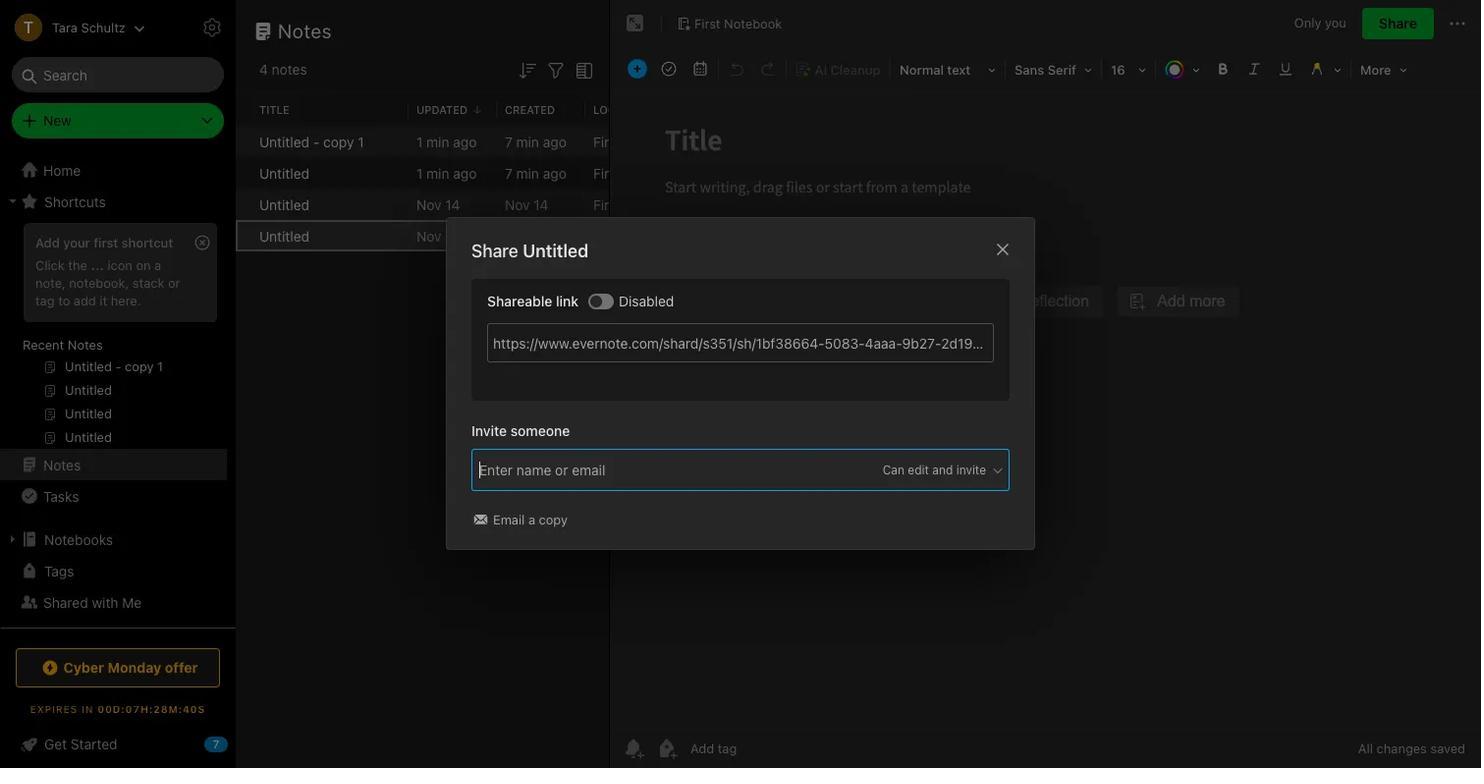 Task type: vqa. For each thing, say whether or not it's contained in the screenshot.


Task type: locate. For each thing, give the bounding box(es) containing it.
4 notes
[[259, 61, 307, 78]]

7
[[505, 133, 513, 150], [505, 165, 513, 181]]

None search field
[[26, 57, 210, 92]]

0 vertical spatial copy
[[323, 133, 354, 150]]

2 nov 14 from the left
[[505, 196, 549, 213]]

14 up "share untitled"
[[534, 196, 549, 213]]

2 14 from the left
[[534, 196, 549, 213]]

13 up the 'shareable link'
[[534, 227, 549, 244]]

row group
[[236, 126, 939, 252]]

ago
[[453, 133, 477, 150], [543, 133, 567, 150], [453, 165, 477, 181], [543, 165, 567, 181]]

add
[[74, 293, 96, 308]]

7 for untitled
[[505, 165, 513, 181]]

nov 13 up the 'shareable link'
[[505, 227, 549, 244]]

new
[[43, 112, 72, 129]]

font color image
[[1158, 55, 1207, 83]]

first
[[94, 235, 118, 251]]

14
[[445, 196, 460, 213], [534, 196, 549, 213]]

first notebook inside 'first notebook' button
[[695, 15, 782, 31]]

2 7 min ago from the top
[[505, 165, 567, 181]]

nov 14 up "share untitled"
[[505, 196, 549, 213]]

1 horizontal spatial nov 13
[[505, 227, 549, 244]]

insert image
[[623, 55, 652, 83]]

changes
[[1377, 741, 1427, 756]]

share for share
[[1379, 15, 1418, 31]]

copy inside button
[[539, 513, 568, 528]]

1 14 from the left
[[445, 196, 460, 213]]

untitled - copy 1
[[259, 133, 364, 150]]

7 min ago for untitled - copy 1
[[505, 133, 567, 150]]

1 vertical spatial 7 min ago
[[505, 165, 567, 181]]

share inside button
[[1379, 15, 1418, 31]]

recent
[[23, 337, 64, 353]]

1 1 min ago from the top
[[417, 133, 477, 150]]

0 horizontal spatial 14
[[445, 196, 460, 213]]

updated
[[417, 103, 468, 116]]

1 vertical spatial notes
[[68, 337, 103, 353]]

task image
[[655, 55, 683, 83]]

7 min ago
[[505, 133, 567, 150], [505, 165, 567, 181]]

1 min ago
[[417, 133, 477, 150], [417, 165, 477, 181]]

7 for untitled - copy 1
[[505, 133, 513, 150]]

1 7 from the top
[[505, 133, 513, 150]]

your
[[63, 235, 90, 251]]

monday
[[108, 659, 161, 676]]

14 down updated
[[445, 196, 460, 213]]

0 vertical spatial share
[[1379, 15, 1418, 31]]

shared link switcher image
[[591, 296, 602, 307]]

group containing add your first shortcut
[[0, 217, 227, 457]]

close image
[[991, 238, 1015, 262]]

recent notes
[[23, 337, 103, 353]]

font size image
[[1104, 55, 1153, 83]]

notes up notes
[[278, 20, 332, 42]]

saved
[[1431, 741, 1466, 756]]

tree
[[0, 154, 236, 661]]

1 horizontal spatial share
[[1379, 15, 1418, 31]]

1 7 min ago from the top
[[505, 133, 567, 150]]

0 vertical spatial 7
[[505, 133, 513, 150]]

untitled
[[259, 133, 310, 150], [259, 165, 310, 181], [259, 196, 310, 213], [259, 227, 310, 244], [523, 241, 589, 262]]

click
[[35, 257, 65, 273]]

stack
[[132, 275, 165, 291]]

copy right email
[[539, 513, 568, 528]]

0 horizontal spatial share
[[472, 241, 519, 262]]

2 7 from the top
[[505, 165, 513, 181]]

first notebook
[[695, 15, 782, 31], [593, 133, 687, 150], [593, 165, 687, 181], [593, 196, 687, 213], [593, 227, 687, 244]]

1 vertical spatial 7
[[505, 165, 513, 181]]

a
[[154, 257, 161, 273], [528, 513, 535, 528]]

notes right recent on the left
[[68, 337, 103, 353]]

0 horizontal spatial copy
[[323, 133, 354, 150]]

in
[[82, 703, 94, 715]]

2 vertical spatial notes
[[43, 456, 81, 473]]

share for share untitled
[[472, 241, 519, 262]]

0 vertical spatial 7 min ago
[[505, 133, 567, 150]]

group inside tree
[[0, 217, 227, 457]]

nov 13 left "share untitled"
[[417, 227, 460, 244]]

1 horizontal spatial a
[[528, 513, 535, 528]]

expand note image
[[624, 12, 647, 35]]

2 nov 13 from the left
[[505, 227, 549, 244]]

tags button
[[0, 555, 227, 587]]

13
[[445, 227, 460, 244], [534, 227, 549, 244]]

4
[[259, 61, 268, 78]]

group
[[0, 217, 227, 457]]

shortcuts button
[[0, 186, 227, 217]]

1 for untitled - copy 1
[[417, 133, 423, 150]]

first
[[695, 15, 721, 31], [593, 133, 621, 150], [593, 165, 621, 181], [593, 196, 621, 213], [593, 227, 621, 244]]

a right email
[[528, 513, 535, 528]]

0 horizontal spatial 13
[[445, 227, 460, 244]]

copy right -
[[323, 133, 354, 150]]

copy
[[323, 133, 354, 150], [539, 513, 568, 528]]

email
[[493, 513, 525, 528]]

1 vertical spatial copy
[[539, 513, 568, 528]]

italic image
[[1241, 55, 1268, 83]]

notebook inside button
[[724, 15, 782, 31]]

a inside button
[[528, 513, 535, 528]]

untitled for nov 14
[[259, 196, 310, 213]]

share up more image
[[1379, 15, 1418, 31]]

copy for a
[[539, 513, 568, 528]]

only you
[[1295, 15, 1347, 31]]

0 vertical spatial a
[[154, 257, 161, 273]]

nov 14 down updated
[[417, 196, 460, 213]]

here.
[[111, 293, 141, 308]]

notes inside 'link'
[[43, 456, 81, 473]]

1 horizontal spatial 13
[[534, 227, 549, 244]]

nov
[[417, 196, 442, 213], [505, 196, 530, 213], [417, 227, 442, 244], [505, 227, 530, 244]]

notebook
[[724, 15, 782, 31], [625, 133, 687, 150], [625, 165, 687, 181], [625, 196, 687, 213], [625, 227, 687, 244]]

invite
[[472, 423, 507, 440]]

1 horizontal spatial 14
[[534, 196, 549, 213]]

...
[[91, 257, 104, 273]]

notes
[[272, 61, 307, 78]]

expires in 00d:07h:28m:40s
[[30, 703, 206, 715]]

1 horizontal spatial copy
[[539, 513, 568, 528]]

and
[[933, 463, 953, 478]]

or
[[168, 275, 180, 291]]

me
[[122, 594, 142, 611]]

0 horizontal spatial a
[[154, 257, 161, 273]]

1
[[358, 133, 364, 150], [417, 133, 423, 150], [417, 165, 423, 181]]

notes
[[278, 20, 332, 42], [68, 337, 103, 353], [43, 456, 81, 473]]

share button
[[1363, 8, 1434, 39]]

cyber
[[63, 659, 104, 676]]

font family image
[[1008, 55, 1099, 83]]

a right on
[[154, 257, 161, 273]]

0 horizontal spatial nov 13
[[417, 227, 460, 244]]

0 horizontal spatial nov 14
[[417, 196, 460, 213]]

disabled
[[619, 293, 674, 310]]

email a copy button
[[472, 512, 572, 530]]

notebook,
[[69, 275, 129, 291]]

a inside icon on a note, notebook, stack or tag to add it here.
[[154, 257, 161, 273]]

highlight image
[[1302, 55, 1349, 83]]

1 horizontal spatial nov 14
[[505, 196, 549, 213]]

the
[[68, 257, 87, 273]]

shared with me
[[43, 594, 142, 611]]

can
[[883, 463, 905, 478]]

note,
[[35, 275, 66, 291]]

only
[[1295, 15, 1322, 31]]

-
[[313, 133, 320, 150]]

1 13 from the left
[[445, 227, 460, 244]]

first notebook button
[[670, 10, 789, 37]]

share up shareable
[[472, 241, 519, 262]]

notes link
[[0, 449, 227, 480]]

nov 13
[[417, 227, 460, 244], [505, 227, 549, 244]]

13 left "share untitled"
[[445, 227, 460, 244]]

row group containing untitled - copy 1
[[236, 126, 939, 252]]

icon on a note, notebook, stack or tag to add it here.
[[35, 257, 180, 308]]

on
[[136, 257, 151, 273]]

add tag image
[[655, 737, 679, 760]]

0 vertical spatial 1 min ago
[[417, 133, 477, 150]]

1 vertical spatial share
[[472, 241, 519, 262]]

add your first shortcut
[[35, 235, 173, 251]]

shared with me link
[[0, 587, 227, 618]]

nov 14
[[417, 196, 460, 213], [505, 196, 549, 213]]

Search text field
[[26, 57, 210, 92]]

invite someone
[[472, 423, 570, 440]]

min
[[427, 133, 449, 150], [516, 133, 539, 150], [427, 165, 449, 181], [516, 165, 539, 181]]

share
[[1379, 15, 1418, 31], [472, 241, 519, 262]]

1 vertical spatial 1 min ago
[[417, 165, 477, 181]]

1 vertical spatial a
[[528, 513, 535, 528]]

1 for untitled
[[417, 165, 423, 181]]

add a reminder image
[[622, 737, 645, 760]]

to
[[58, 293, 70, 308]]

2 1 min ago from the top
[[417, 165, 477, 181]]

heading level image
[[893, 55, 1003, 83]]

notes up tasks at the bottom left of the page
[[43, 456, 81, 473]]



Task type: describe. For each thing, give the bounding box(es) containing it.
tag
[[35, 293, 55, 308]]

all changes saved
[[1359, 741, 1466, 756]]

tasks
[[43, 488, 79, 504]]

first inside button
[[695, 15, 721, 31]]

with
[[92, 594, 118, 611]]

copy for -
[[323, 133, 354, 150]]

notebooks
[[44, 531, 113, 548]]

offer
[[165, 659, 198, 676]]

1 min ago for untitled
[[417, 165, 477, 181]]

Add tag field
[[477, 460, 713, 482]]

expand notebooks image
[[5, 532, 21, 547]]

settings image
[[200, 16, 224, 39]]

shared
[[43, 594, 88, 611]]

Select permission field
[[845, 462, 1005, 480]]

tasks button
[[0, 480, 227, 512]]

can edit and invite
[[883, 463, 986, 478]]

Shared URL text field
[[487, 324, 994, 363]]

notebooks link
[[0, 524, 227, 555]]

home link
[[0, 154, 236, 186]]

untitled for 1 min ago
[[259, 165, 310, 181]]

link
[[556, 293, 579, 310]]

created
[[505, 103, 555, 116]]

shareable
[[487, 293, 552, 310]]

bold image
[[1209, 55, 1237, 83]]

note window element
[[610, 0, 1482, 768]]

2 13 from the left
[[534, 227, 549, 244]]

cyber monday offer
[[63, 659, 198, 676]]

tags
[[44, 562, 74, 579]]

cyber monday offer button
[[16, 648, 220, 688]]

Note Editor text field
[[610, 94, 1482, 728]]

7 min ago for untitled
[[505, 165, 567, 181]]

title
[[259, 103, 289, 116]]

invite
[[957, 463, 986, 478]]

location
[[593, 103, 649, 116]]

click the ...
[[35, 257, 104, 273]]

shortcuts
[[44, 193, 106, 210]]

calendar event image
[[687, 55, 714, 83]]

expires
[[30, 703, 78, 715]]

00d:07h:28m:40s
[[98, 703, 206, 715]]

1 nov 14 from the left
[[417, 196, 460, 213]]

home
[[43, 162, 81, 178]]

shareable link
[[487, 293, 579, 310]]

email a copy
[[493, 513, 568, 528]]

0 vertical spatial notes
[[278, 20, 332, 42]]

more image
[[1354, 55, 1414, 83]]

share untitled
[[472, 241, 589, 262]]

all
[[1359, 741, 1373, 756]]

someone
[[511, 423, 570, 440]]

underline image
[[1272, 55, 1300, 83]]

untitled for nov 13
[[259, 227, 310, 244]]

icon
[[108, 257, 133, 273]]

new button
[[12, 103, 224, 139]]

it
[[100, 293, 107, 308]]

1 nov 13 from the left
[[417, 227, 460, 244]]

add
[[35, 235, 60, 251]]

1 min ago for untitled - copy 1
[[417, 133, 477, 150]]

you
[[1325, 15, 1347, 31]]

shortcut
[[121, 235, 173, 251]]

edit
[[908, 463, 929, 478]]

tree containing home
[[0, 154, 236, 661]]



